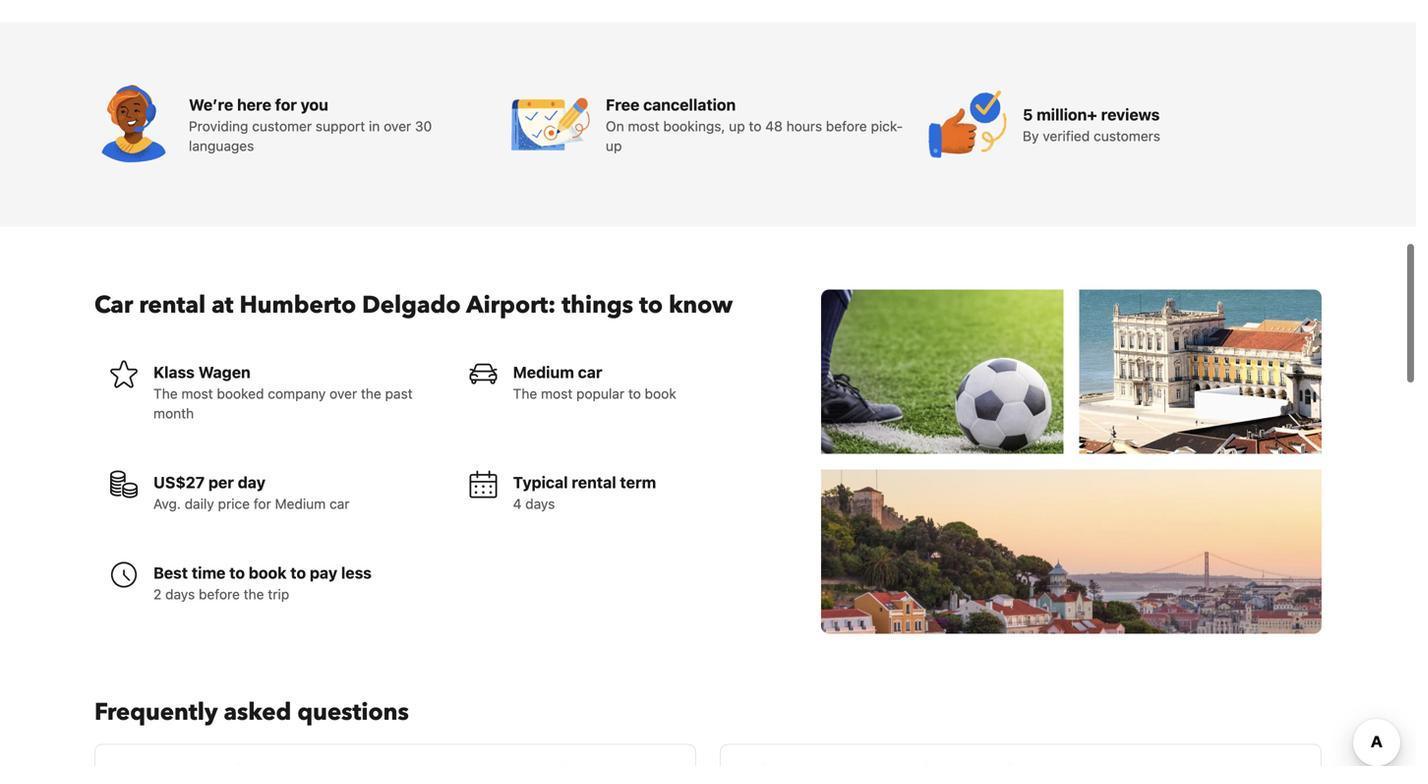 Task type: vqa. For each thing, say whether or not it's contained in the screenshot.


Task type: locate. For each thing, give the bounding box(es) containing it.
0 horizontal spatial book
[[249, 563, 287, 582]]

airport:
[[466, 289, 556, 321]]

1 vertical spatial days
[[165, 586, 195, 602]]

typical rental term
[[513, 473, 656, 492]]

by
[[1023, 128, 1039, 144]]

free cancellation image
[[512, 85, 590, 164]]

to right popular
[[629, 385, 641, 402]]

us$27 per day
[[153, 473, 266, 492]]

to left know
[[639, 289, 663, 321]]

pick-
[[871, 118, 903, 134]]

car up pay
[[330, 496, 350, 512]]

4
[[513, 496, 522, 512]]

us$27
[[153, 473, 205, 492]]

book up trip on the bottom left
[[249, 563, 287, 582]]

avg.
[[153, 496, 181, 512]]

medium up the most popular to book
[[513, 363, 574, 381]]

past
[[385, 385, 413, 402]]

for up customer
[[275, 95, 297, 114]]

car
[[578, 363, 603, 381], [330, 496, 350, 512]]

district of lisbon where our customers prefer to stay. image
[[1080, 290, 1322, 454]]

rental left term
[[572, 473, 616, 492]]

most right on
[[628, 118, 660, 134]]

most inside the most booked company over the past month
[[181, 385, 213, 402]]

car up the most popular to book
[[578, 363, 603, 381]]

for
[[275, 95, 297, 114], [254, 496, 271, 512]]

1 the from the left
[[153, 385, 178, 402]]

over inside the most booked company over the past month
[[330, 385, 357, 402]]

1 horizontal spatial over
[[384, 118, 411, 134]]

the up month
[[153, 385, 178, 402]]

1 horizontal spatial rental
[[572, 473, 616, 492]]

0 horizontal spatial the
[[153, 385, 178, 402]]

most down medium car at the left
[[541, 385, 573, 402]]

1 vertical spatial rental
[[572, 473, 616, 492]]

the inside the most booked company over the past month
[[361, 385, 382, 402]]

1 horizontal spatial the
[[513, 385, 537, 402]]

medium right price
[[275, 496, 326, 512]]

0 vertical spatial days
[[526, 496, 555, 512]]

0 horizontal spatial days
[[165, 586, 195, 602]]

medium car
[[513, 363, 603, 381]]

up down on
[[606, 138, 622, 154]]

0 horizontal spatial car
[[330, 496, 350, 512]]

0 vertical spatial up
[[729, 118, 745, 134]]

2 the from the left
[[513, 385, 537, 402]]

before
[[826, 118, 867, 134], [199, 586, 240, 602]]

1 vertical spatial car
[[330, 496, 350, 512]]

medium
[[513, 363, 574, 381], [275, 496, 326, 512]]

free
[[606, 95, 640, 114]]

daily
[[185, 496, 214, 512]]

1 horizontal spatial for
[[275, 95, 297, 114]]

1 horizontal spatial car
[[578, 363, 603, 381]]

booked
[[217, 385, 264, 402]]

million+
[[1037, 105, 1098, 124]]

0 vertical spatial before
[[826, 118, 867, 134]]

month
[[153, 405, 194, 421]]

delgado
[[362, 289, 461, 321]]

book right popular
[[645, 385, 677, 402]]

rental for typical
[[572, 473, 616, 492]]

the left the past
[[361, 385, 382, 402]]

1 vertical spatial over
[[330, 385, 357, 402]]

the
[[361, 385, 382, 402], [244, 586, 264, 602]]

2 horizontal spatial most
[[628, 118, 660, 134]]

before left pick-
[[826, 118, 867, 134]]

1 horizontal spatial medium
[[513, 363, 574, 381]]

over inside we're here for you providing customer support in over 30 languages
[[384, 118, 411, 134]]

0 horizontal spatial over
[[330, 385, 357, 402]]

1 horizontal spatial before
[[826, 118, 867, 134]]

one of the most visited landmarks in lisbon. image
[[822, 290, 1064, 454]]

0 vertical spatial rental
[[139, 289, 206, 321]]

less
[[341, 563, 372, 582]]

up left 48
[[729, 118, 745, 134]]

days right 2
[[165, 586, 195, 602]]

the
[[153, 385, 178, 402], [513, 385, 537, 402]]

1 horizontal spatial book
[[645, 385, 677, 402]]

0 vertical spatial car
[[578, 363, 603, 381]]

0 horizontal spatial up
[[606, 138, 622, 154]]

0 horizontal spatial for
[[254, 496, 271, 512]]

verified
[[1043, 128, 1090, 144]]

0 vertical spatial the
[[361, 385, 382, 402]]

most
[[628, 118, 660, 134], [181, 385, 213, 402], [541, 385, 573, 402]]

typical
[[513, 473, 568, 492]]

1 vertical spatial the
[[244, 586, 264, 602]]

most down klass wagen
[[181, 385, 213, 402]]

the for medium car
[[513, 385, 537, 402]]

the down medium car at the left
[[513, 385, 537, 402]]

1 horizontal spatial days
[[526, 496, 555, 512]]

48
[[766, 118, 783, 134]]

the down the best time to book to pay less
[[244, 586, 264, 602]]

30
[[415, 118, 432, 134]]

over right in on the top left
[[384, 118, 411, 134]]

for down "day"
[[254, 496, 271, 512]]

days
[[526, 496, 555, 512], [165, 586, 195, 602]]

price
[[218, 496, 250, 512]]

2
[[153, 586, 162, 602]]

0 horizontal spatial before
[[199, 586, 240, 602]]

languages
[[189, 138, 254, 154]]

rental left at
[[139, 289, 206, 321]]

over
[[384, 118, 411, 134], [330, 385, 357, 402]]

rental for car
[[139, 289, 206, 321]]

car rental at humberto delgado airport: things to know
[[94, 289, 733, 321]]

0 horizontal spatial rental
[[139, 289, 206, 321]]

up
[[729, 118, 745, 134], [606, 138, 622, 154]]

0 vertical spatial for
[[275, 95, 297, 114]]

0 horizontal spatial most
[[181, 385, 213, 402]]

1 vertical spatial for
[[254, 496, 271, 512]]

term
[[620, 473, 656, 492]]

cancellation
[[644, 95, 736, 114]]

to left 48
[[749, 118, 762, 134]]

rental
[[139, 289, 206, 321], [572, 473, 616, 492]]

over right company
[[330, 385, 357, 402]]

asked
[[224, 696, 292, 729]]

to
[[749, 118, 762, 134], [639, 289, 663, 321], [629, 385, 641, 402], [229, 563, 245, 582], [290, 563, 306, 582]]

5 million+ reviews image
[[929, 85, 1007, 164]]

day
[[238, 473, 266, 492]]

before down time
[[199, 586, 240, 602]]

most for klass wagen
[[181, 385, 213, 402]]

free cancellation on most bookings, up to 48 hours before pick- up
[[606, 95, 903, 154]]

customer
[[252, 118, 312, 134]]

we're here for you providing customer support in over 30 languages
[[189, 95, 432, 154]]

days down typical
[[526, 496, 555, 512]]

1 vertical spatial medium
[[275, 496, 326, 512]]

book
[[645, 385, 677, 402], [249, 563, 287, 582]]

the inside the most booked company over the past month
[[153, 385, 178, 402]]

car
[[94, 289, 133, 321]]

4 days
[[513, 496, 555, 512]]

days for typical
[[526, 496, 555, 512]]

0 vertical spatial book
[[645, 385, 677, 402]]

here
[[237, 95, 271, 114]]

wagen
[[198, 363, 251, 381]]

support
[[316, 118, 365, 134]]

1 vertical spatial book
[[249, 563, 287, 582]]

1 horizontal spatial most
[[541, 385, 573, 402]]

for inside we're here for you providing customer support in over 30 languages
[[275, 95, 297, 114]]

1 horizontal spatial the
[[361, 385, 382, 402]]

0 vertical spatial over
[[384, 118, 411, 134]]



Task type: describe. For each thing, give the bounding box(es) containing it.
to inside free cancellation on most bookings, up to 48 hours before pick- up
[[749, 118, 762, 134]]

days for best
[[165, 586, 195, 602]]

to up 2 days before the trip
[[229, 563, 245, 582]]

things
[[562, 289, 634, 321]]

most for medium car
[[541, 385, 573, 402]]

frequently
[[94, 696, 218, 729]]

avg. daily price for medium car
[[153, 496, 350, 512]]

we're here for you image
[[94, 85, 173, 164]]

klass wagen
[[153, 363, 251, 381]]

hours
[[787, 118, 823, 134]]

on
[[606, 118, 624, 134]]

per
[[208, 473, 234, 492]]

you
[[301, 95, 329, 114]]

2 days before the trip
[[153, 586, 289, 602]]

most inside free cancellation on most bookings, up to 48 hours before pick- up
[[628, 118, 660, 134]]

klass
[[153, 363, 195, 381]]

frequently asked questions
[[94, 696, 409, 729]]

providing
[[189, 118, 248, 134]]

reviews
[[1101, 105, 1160, 124]]

questions
[[297, 696, 409, 729]]

know
[[669, 289, 733, 321]]

best time to book to pay less
[[153, 563, 372, 582]]

the most popular to book
[[513, 385, 677, 402]]

best
[[153, 563, 188, 582]]

company
[[268, 385, 326, 402]]

5
[[1023, 105, 1033, 124]]

before inside free cancellation on most bookings, up to 48 hours before pick- up
[[826, 118, 867, 134]]

a beautiful view of lisbon serviced by humberto delgado airport. image
[[822, 470, 1322, 634]]

customers
[[1094, 128, 1161, 144]]

popular
[[577, 385, 625, 402]]

time
[[192, 563, 226, 582]]

1 vertical spatial up
[[606, 138, 622, 154]]

0 vertical spatial medium
[[513, 363, 574, 381]]

to left pay
[[290, 563, 306, 582]]

0 horizontal spatial medium
[[275, 496, 326, 512]]

we're
[[189, 95, 233, 114]]

1 vertical spatial before
[[199, 586, 240, 602]]

in
[[369, 118, 380, 134]]

bookings,
[[663, 118, 726, 134]]

the most booked company over the past month
[[153, 385, 413, 421]]

pay
[[310, 563, 338, 582]]

0 horizontal spatial the
[[244, 586, 264, 602]]

1 horizontal spatial up
[[729, 118, 745, 134]]

trip
[[268, 586, 289, 602]]

at
[[212, 289, 234, 321]]

the for klass wagen
[[153, 385, 178, 402]]

5 million+ reviews by verified customers
[[1023, 105, 1161, 144]]

humberto
[[240, 289, 356, 321]]



